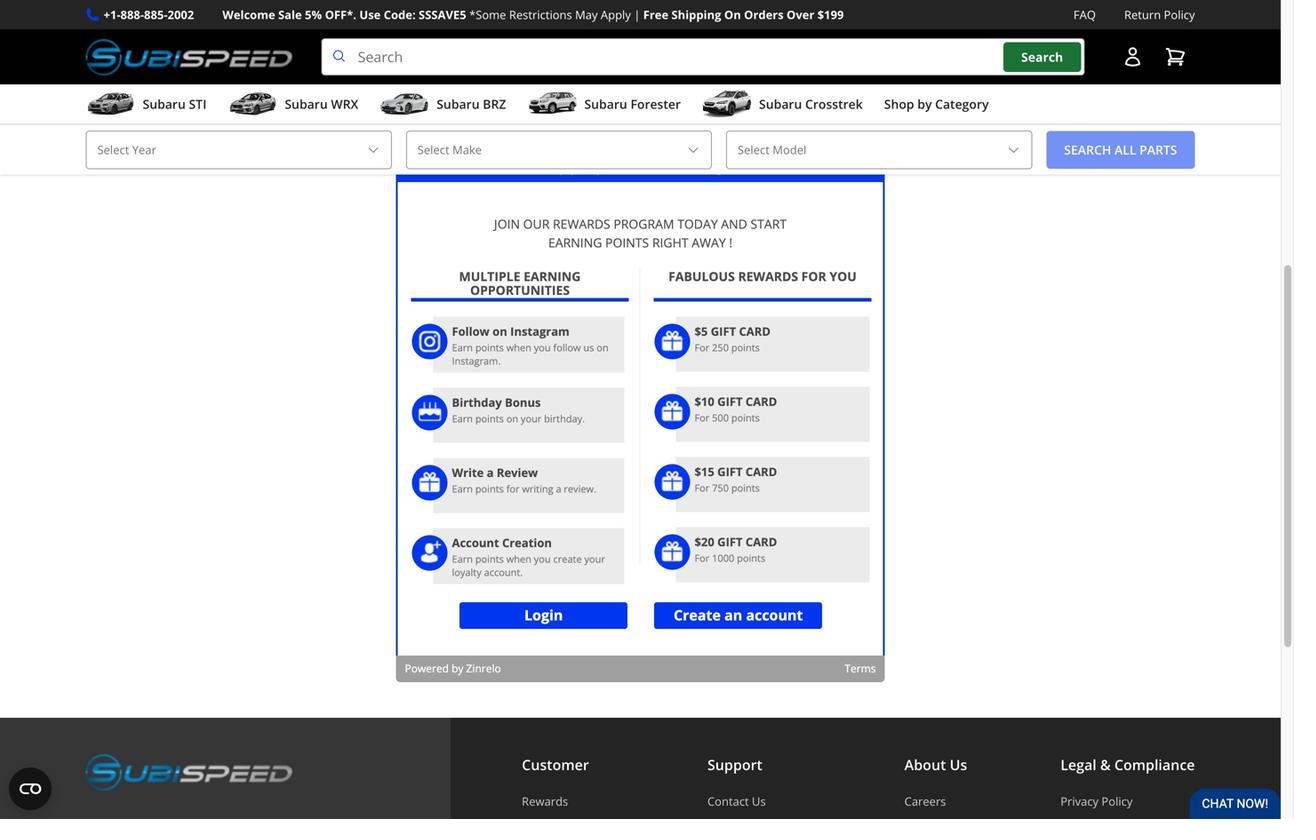 Task type: locate. For each thing, give the bounding box(es) containing it.
wrx
[[331, 96, 359, 113]]

subaru left wrx
[[285, 96, 328, 113]]

subaru right a subaru crosstrek thumbnail image
[[759, 96, 802, 113]]

policy right privacy
[[1102, 794, 1133, 810]]

0 vertical spatial us
[[950, 756, 968, 775]]

a subaru forester thumbnail image image
[[528, 91, 578, 117]]

return policy
[[1125, 7, 1196, 23]]

search input field
[[322, 38, 1085, 76]]

apply
[[601, 7, 631, 23]]

subaru
[[143, 96, 186, 113], [285, 96, 328, 113], [437, 96, 480, 113], [585, 96, 628, 113], [759, 96, 802, 113]]

0 horizontal spatial us
[[752, 794, 766, 810]]

0 horizontal spatial policy
[[1102, 794, 1133, 810]]

policy for privacy policy
[[1102, 794, 1133, 810]]

subaru for subaru brz
[[437, 96, 480, 113]]

subaru for subaru wrx
[[285, 96, 328, 113]]

shop
[[885, 96, 915, 113]]

subaru left 'sti'
[[143, 96, 186, 113]]

sti
[[189, 96, 207, 113]]

+1-888-885-2002
[[104, 7, 194, 23]]

policy right return on the top right of page
[[1164, 7, 1196, 23]]

compliance
[[1115, 756, 1196, 775]]

policy
[[1164, 7, 1196, 23], [1102, 794, 1133, 810]]

1 subaru from the left
[[143, 96, 186, 113]]

1 horizontal spatial policy
[[1164, 7, 1196, 23]]

subaru left forester
[[585, 96, 628, 113]]

code:
[[384, 7, 416, 23]]

about
[[905, 756, 947, 775]]

us right about
[[950, 756, 968, 775]]

2 subaru from the left
[[285, 96, 328, 113]]

careers
[[905, 794, 947, 810]]

search button
[[1004, 42, 1082, 72]]

faq
[[1074, 7, 1096, 23]]

2002
[[168, 7, 194, 23]]

1 vertical spatial us
[[752, 794, 766, 810]]

us right "contact"
[[752, 794, 766, 810]]

1 vertical spatial policy
[[1102, 794, 1133, 810]]

5 subaru from the left
[[759, 96, 802, 113]]

+1-
[[104, 7, 121, 23]]

faq link
[[1074, 5, 1096, 24]]

on
[[725, 7, 741, 23]]

customer
[[522, 756, 589, 775]]

sale
[[278, 7, 302, 23]]

subaru brz
[[437, 96, 506, 113]]

subaru for subaru crosstrek
[[759, 96, 802, 113]]

use
[[360, 7, 381, 23]]

about us
[[905, 756, 968, 775]]

privacy policy
[[1061, 794, 1133, 810]]

forester
[[631, 96, 681, 113]]

4 subaru from the left
[[585, 96, 628, 113]]

subispeed logo image
[[86, 38, 293, 76], [86, 754, 293, 792]]

2 subispeed logo image from the top
[[86, 754, 293, 792]]

careers link
[[905, 794, 968, 810]]

crosstrek
[[806, 96, 863, 113]]

by
[[918, 96, 932, 113]]

support
[[708, 756, 763, 775]]

search
[[1022, 48, 1064, 65]]

us
[[950, 756, 968, 775], [752, 794, 766, 810]]

1 horizontal spatial us
[[950, 756, 968, 775]]

1 vertical spatial subispeed logo image
[[86, 754, 293, 792]]

contact
[[708, 794, 749, 810]]

shipping
[[672, 7, 722, 23]]

shop by category button
[[885, 88, 989, 124]]

subaru left the brz
[[437, 96, 480, 113]]

free
[[644, 7, 669, 23]]

0 vertical spatial subispeed logo image
[[86, 38, 293, 76]]

0 vertical spatial policy
[[1164, 7, 1196, 23]]

legal
[[1061, 756, 1097, 775]]

dialog
[[396, 150, 885, 683]]

policy inside return policy link
[[1164, 7, 1196, 23]]

sssave5
[[419, 7, 467, 23]]

subaru forester button
[[528, 88, 681, 124]]

legal & compliance
[[1061, 756, 1196, 775]]

a subaru wrx thumbnail image image
[[228, 91, 278, 117]]

subaru for subaru forester
[[585, 96, 628, 113]]

welcome sale 5% off*. use code: sssave5
[[223, 7, 467, 23]]

contact us
[[708, 794, 766, 810]]

subaru sti
[[143, 96, 207, 113]]

3 subaru from the left
[[437, 96, 480, 113]]

a subaru crosstrek thumbnail image image
[[703, 91, 752, 117]]

subaru sti button
[[86, 88, 207, 124]]

select year image
[[366, 143, 380, 157]]

open widget image
[[9, 768, 52, 811]]

1 subispeed logo image from the top
[[86, 38, 293, 76]]

us for contact us
[[752, 794, 766, 810]]



Task type: describe. For each thing, give the bounding box(es) containing it.
select make image
[[686, 143, 701, 157]]

shop by category
[[885, 96, 989, 113]]

$199
[[818, 7, 844, 23]]

hippogallery:original image
[[86, 0, 1196, 93]]

restrictions
[[509, 7, 572, 23]]

subaru forester
[[585, 96, 681, 113]]

5%
[[305, 7, 322, 23]]

Select Make button
[[406, 131, 712, 169]]

orders
[[744, 7, 784, 23]]

contact us link
[[708, 794, 812, 810]]

rewards
[[522, 794, 568, 810]]

select model image
[[1007, 143, 1021, 157]]

*some restrictions may apply | free shipping on orders over $199
[[470, 7, 844, 23]]

*some
[[470, 7, 506, 23]]

privacy
[[1061, 794, 1099, 810]]

a subaru sti thumbnail image image
[[86, 91, 136, 117]]

subaru crosstrek button
[[703, 88, 863, 124]]

&
[[1101, 756, 1111, 775]]

subaru wrx
[[285, 96, 359, 113]]

off*.
[[325, 7, 357, 23]]

885-
[[144, 7, 168, 23]]

subaru wrx button
[[228, 88, 359, 124]]

Select Year button
[[86, 131, 392, 169]]

button image
[[1123, 46, 1144, 68]]

us for about us
[[950, 756, 968, 775]]

return policy link
[[1125, 5, 1196, 24]]

welcome
[[223, 7, 275, 23]]

brz
[[483, 96, 506, 113]]

policy for return policy
[[1164, 7, 1196, 23]]

return
[[1125, 7, 1161, 23]]

category
[[936, 96, 989, 113]]

subaru for subaru sti
[[143, 96, 186, 113]]

rewards link
[[522, 794, 614, 810]]

888-
[[121, 7, 144, 23]]

a subaru brz thumbnail image image
[[380, 91, 430, 117]]

subaru brz button
[[380, 88, 506, 124]]

may
[[575, 7, 598, 23]]

over
[[787, 7, 815, 23]]

privacy policy link
[[1061, 794, 1196, 810]]

Select Model button
[[726, 131, 1033, 169]]

|
[[634, 7, 641, 23]]

+1-888-885-2002 link
[[104, 5, 194, 24]]

subaru crosstrek
[[759, 96, 863, 113]]



Task type: vqa. For each thing, say whether or not it's contained in the screenshot.
"Free"
yes



